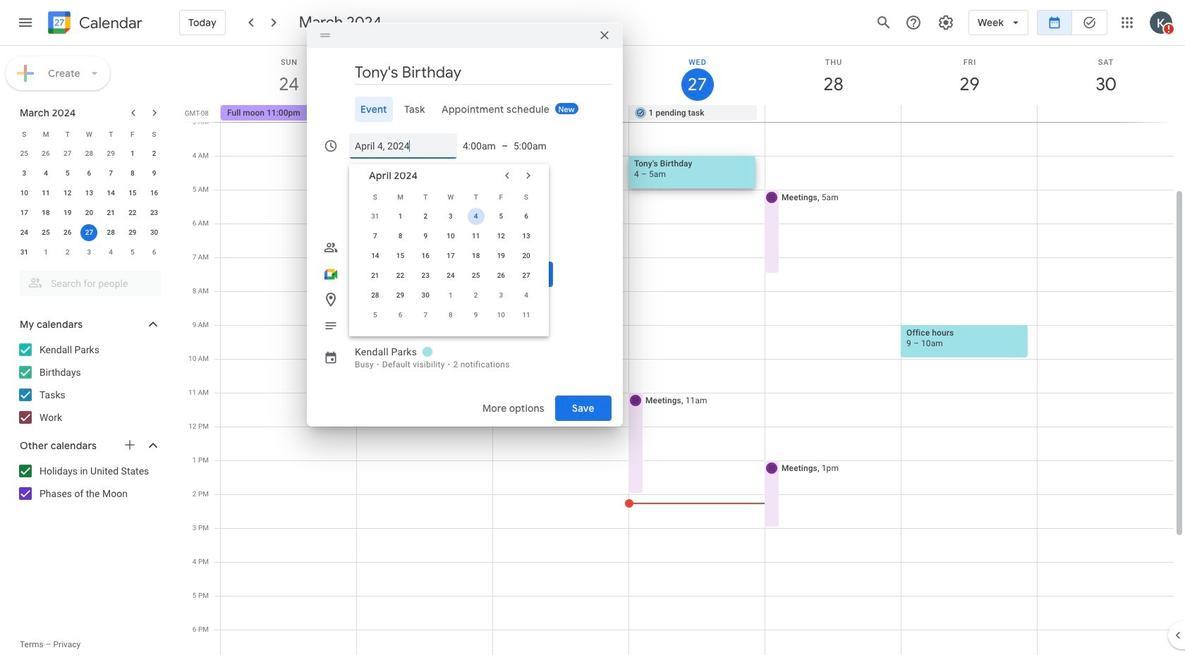Task type: vqa. For each thing, say whether or not it's contained in the screenshot.
top 18 element
yes



Task type: locate. For each thing, give the bounding box(es) containing it.
27, today element
[[81, 224, 98, 241]]

21 element up 'may 5' "element"
[[367, 267, 384, 284]]

19 element up may 3 element
[[493, 248, 510, 265]]

april 1 element
[[37, 244, 54, 261]]

1 horizontal spatial 3 element
[[442, 208, 459, 225]]

1 horizontal spatial 4 element
[[468, 208, 485, 225]]

1 vertical spatial 24 element
[[442, 267, 459, 284]]

25 element inside march 2024 grid
[[37, 224, 54, 241]]

1 horizontal spatial 6 element
[[518, 208, 535, 225]]

20 element up 27 element
[[518, 248, 535, 265]]

february 27 element
[[59, 145, 76, 162]]

0 horizontal spatial 8 element
[[124, 165, 141, 182]]

10 element down february 25 element
[[16, 185, 33, 202]]

0 horizontal spatial 9 element
[[146, 165, 163, 182]]

0 vertical spatial 20 element
[[81, 205, 98, 222]]

12 element up may 3 element
[[493, 228, 510, 245]]

0 vertical spatial 22 element
[[124, 205, 141, 222]]

main drawer image
[[17, 14, 34, 31]]

february 28 element
[[81, 145, 98, 162]]

0 horizontal spatial 7 element
[[102, 165, 119, 182]]

1 vertical spatial 7 element
[[367, 228, 384, 245]]

7 element down 'february 29' element
[[102, 165, 119, 182]]

1 horizontal spatial 30 element
[[417, 287, 434, 304]]

26 element up may 3 element
[[493, 267, 510, 284]]

6 element
[[81, 165, 98, 182], [518, 208, 535, 225]]

1 vertical spatial 16 element
[[417, 248, 434, 265]]

1 horizontal spatial row group
[[363, 207, 539, 325]]

0 horizontal spatial 14 element
[[102, 185, 119, 202]]

7 element down march 31 element
[[367, 228, 384, 245]]

may 7 element
[[417, 307, 434, 324]]

11 element
[[37, 185, 54, 202], [468, 228, 485, 245]]

0 vertical spatial 8 element
[[124, 165, 141, 182]]

1 horizontal spatial 21 element
[[367, 267, 384, 284]]

0 vertical spatial 29 element
[[124, 224, 141, 241]]

16 element
[[146, 185, 163, 202], [417, 248, 434, 265]]

may 3 element
[[493, 287, 510, 304]]

6 element down the february 28 element
[[81, 165, 98, 182]]

1 element right march 31 element
[[392, 208, 409, 225]]

29 element up april 5 element
[[124, 224, 141, 241]]

0 vertical spatial 28 element
[[102, 224, 119, 241]]

1 vertical spatial 6 element
[[518, 208, 535, 225]]

0 horizontal spatial 12 element
[[59, 185, 76, 202]]

0 vertical spatial 17 element
[[16, 205, 33, 222]]

12 element
[[59, 185, 76, 202], [493, 228, 510, 245]]

0 vertical spatial 1 element
[[124, 145, 141, 162]]

1 horizontal spatial 25 element
[[468, 267, 485, 284]]

1 vertical spatial 8 element
[[392, 228, 409, 245]]

1 horizontal spatial 13 element
[[518, 228, 535, 245]]

11 element down february 26 element
[[37, 185, 54, 202]]

1 vertical spatial 5 element
[[493, 208, 510, 225]]

1 horizontal spatial 2 element
[[417, 208, 434, 225]]

15 element up april 5 element
[[124, 185, 141, 202]]

1 element right 'february 29' element
[[124, 145, 141, 162]]

0 horizontal spatial 28 element
[[102, 224, 119, 241]]

22 element up may 6 element
[[392, 267, 409, 284]]

4 element
[[37, 165, 54, 182], [468, 208, 485, 225]]

30 element up may 7 element
[[417, 287, 434, 304]]

22 element
[[124, 205, 141, 222], [392, 267, 409, 284]]

28 element
[[102, 224, 119, 241], [367, 287, 384, 304]]

0 vertical spatial 11 element
[[37, 185, 54, 202]]

1 vertical spatial 11 element
[[468, 228, 485, 245]]

6 element up 27 element
[[518, 208, 535, 225]]

19 element
[[59, 205, 76, 222], [493, 248, 510, 265]]

23 element up may 7 element
[[417, 267, 434, 284]]

1 vertical spatial 13 element
[[518, 228, 535, 245]]

22 element up april 5 element
[[124, 205, 141, 222]]

24 element
[[16, 224, 33, 241], [442, 267, 459, 284]]

grid
[[181, 20, 1186, 656]]

29 element
[[124, 224, 141, 241], [392, 287, 409, 304]]

0 vertical spatial 19 element
[[59, 205, 76, 222]]

20 element
[[81, 205, 98, 222], [518, 248, 535, 265]]

Search for people text field
[[28, 271, 152, 296]]

18 element
[[37, 205, 54, 222], [468, 248, 485, 265]]

0 vertical spatial 7 element
[[102, 165, 119, 182]]

10 element up may 1 element
[[442, 228, 459, 245]]

0 vertical spatial 16 element
[[146, 185, 163, 202]]

0 horizontal spatial 22 element
[[124, 205, 141, 222]]

1 element
[[124, 145, 141, 162], [392, 208, 409, 225]]

28 element up april 4 element on the top
[[102, 224, 119, 241]]

1 horizontal spatial 7 element
[[367, 228, 384, 245]]

1 vertical spatial 9 element
[[417, 228, 434, 245]]

18 element up may 2 element
[[468, 248, 485, 265]]

1 horizontal spatial 12 element
[[493, 228, 510, 245]]

1 vertical spatial 29 element
[[392, 287, 409, 304]]

row
[[215, 20, 1174, 656], [215, 105, 1186, 122], [13, 124, 165, 144], [13, 144, 165, 164], [13, 164, 165, 183], [13, 183, 165, 203], [363, 187, 539, 207], [13, 203, 165, 223], [363, 207, 539, 227], [13, 223, 165, 243], [363, 227, 539, 246], [13, 243, 165, 263], [363, 246, 539, 266], [363, 266, 539, 286], [363, 286, 539, 306], [363, 306, 539, 325]]

0 horizontal spatial 26 element
[[59, 224, 76, 241]]

1 horizontal spatial 19 element
[[493, 248, 510, 265]]

2 element
[[146, 145, 163, 162], [417, 208, 434, 225]]

4 element inside 'cell'
[[468, 208, 485, 225]]

0 horizontal spatial 15 element
[[124, 185, 141, 202]]

settings menu image
[[938, 14, 955, 31]]

7 element
[[102, 165, 119, 182], [367, 228, 384, 245]]

2 element right 'february 29' element
[[146, 145, 163, 162]]

28 element up 'may 5' "element"
[[367, 287, 384, 304]]

19 element up april 2 element
[[59, 205, 76, 222]]

18 element up april 1 element at the top of the page
[[37, 205, 54, 222]]

0 horizontal spatial 13 element
[[81, 185, 98, 202]]

1 vertical spatial 28 element
[[367, 287, 384, 304]]

0 horizontal spatial row group
[[13, 144, 165, 263]]

2 element right march 31 element
[[417, 208, 434, 225]]

26 element
[[59, 224, 76, 241], [493, 267, 510, 284]]

17 element up may 1 element
[[442, 248, 459, 265]]

0 vertical spatial 23 element
[[146, 205, 163, 222]]

cell
[[221, 20, 357, 656], [356, 20, 493, 656], [492, 20, 630, 656], [625, 20, 766, 656], [764, 20, 902, 656], [901, 20, 1038, 656], [1038, 20, 1174, 656], [357, 105, 493, 122], [493, 105, 629, 122], [765, 105, 901, 122], [901, 105, 1038, 122], [1038, 105, 1174, 122], [464, 207, 489, 227], [78, 223, 100, 243]]

3 element
[[16, 165, 33, 182], [442, 208, 459, 225]]

1 horizontal spatial 16 element
[[417, 248, 434, 265]]

13 element
[[81, 185, 98, 202], [518, 228, 535, 245]]

0 horizontal spatial 1 element
[[124, 145, 141, 162]]

0 vertical spatial 3 element
[[16, 165, 33, 182]]

0 horizontal spatial 6 element
[[81, 165, 98, 182]]

0 horizontal spatial 21 element
[[102, 205, 119, 222]]

march 2024 grid
[[13, 124, 165, 263]]

20 element up 27, today element
[[81, 205, 98, 222]]

0 vertical spatial 12 element
[[59, 185, 76, 202]]

1 horizontal spatial 23 element
[[417, 267, 434, 284]]

0 horizontal spatial 23 element
[[146, 205, 163, 222]]

30 element
[[146, 224, 163, 241], [417, 287, 434, 304]]

1 horizontal spatial 29 element
[[392, 287, 409, 304]]

1 vertical spatial 4 element
[[468, 208, 485, 225]]

30 element up april 6 element
[[146, 224, 163, 241]]

25 element up may 2 element
[[468, 267, 485, 284]]

1 horizontal spatial 26 element
[[493, 267, 510, 284]]

11 element up may 2 element
[[468, 228, 485, 245]]

row group
[[13, 144, 165, 263], [363, 207, 539, 325]]

12 element down february 27 element
[[59, 185, 76, 202]]

heading
[[76, 14, 142, 31]]

tab list
[[318, 97, 612, 122]]

25 element
[[37, 224, 54, 241], [468, 267, 485, 284]]

1 horizontal spatial 11 element
[[468, 228, 485, 245]]

1 vertical spatial 14 element
[[367, 248, 384, 265]]

1 vertical spatial 19 element
[[493, 248, 510, 265]]

0 horizontal spatial 2 element
[[146, 145, 163, 162]]

1 vertical spatial 10 element
[[442, 228, 459, 245]]

21 element up april 4 element on the top
[[102, 205, 119, 222]]

8 element
[[124, 165, 141, 182], [392, 228, 409, 245]]

25 element up april 1 element at the top of the page
[[37, 224, 54, 241]]

february 25 element
[[16, 145, 33, 162]]

27 element
[[518, 267, 535, 284]]

0 horizontal spatial 29 element
[[124, 224, 141, 241]]

15 element up may 6 element
[[392, 248, 409, 265]]

may 4 element
[[518, 287, 535, 304]]

0 vertical spatial 4 element
[[37, 165, 54, 182]]

17 element up 31 element
[[16, 205, 33, 222]]

may 5 element
[[367, 307, 384, 324]]

may 11 element
[[518, 307, 535, 324]]

1 vertical spatial 2 element
[[417, 208, 434, 225]]

february 29 element
[[102, 145, 119, 162]]

17 element
[[16, 205, 33, 222], [442, 248, 459, 265]]

0 vertical spatial 14 element
[[102, 185, 119, 202]]

10 element
[[16, 185, 33, 202], [442, 228, 459, 245]]

1 vertical spatial 20 element
[[518, 248, 535, 265]]

26 element up april 2 element
[[59, 224, 76, 241]]

5 element
[[59, 165, 76, 182], [493, 208, 510, 225]]

1 vertical spatial 21 element
[[367, 267, 384, 284]]

0 horizontal spatial 25 element
[[37, 224, 54, 241]]

None search field
[[0, 265, 175, 296]]

15 element
[[124, 185, 141, 202], [392, 248, 409, 265]]

21 element
[[102, 205, 119, 222], [367, 267, 384, 284]]

april 4 element
[[102, 244, 119, 261]]

23 element
[[146, 205, 163, 222], [417, 267, 434, 284]]

16 element up april 6 element
[[146, 185, 163, 202]]

24 element up 31 element
[[16, 224, 33, 241]]

0 horizontal spatial 4 element
[[37, 165, 54, 182]]

24 element up may 1 element
[[442, 267, 459, 284]]

0 horizontal spatial 18 element
[[37, 205, 54, 222]]

14 element
[[102, 185, 119, 202], [367, 248, 384, 265]]

0 horizontal spatial 30 element
[[146, 224, 163, 241]]

1 vertical spatial 1 element
[[392, 208, 409, 225]]

0 horizontal spatial 11 element
[[37, 185, 54, 202]]

14 element down 'february 29' element
[[102, 185, 119, 202]]

9 element
[[146, 165, 163, 182], [417, 228, 434, 245]]

29 element up may 6 element
[[392, 287, 409, 304]]

other calendars list
[[3, 460, 175, 505]]

0 vertical spatial 15 element
[[124, 185, 141, 202]]

0 vertical spatial 2 element
[[146, 145, 163, 162]]

16 element up may 7 element
[[417, 248, 434, 265]]

14 element down march 31 element
[[367, 248, 384, 265]]

1 vertical spatial 15 element
[[392, 248, 409, 265]]

0 vertical spatial 30 element
[[146, 224, 163, 241]]

13 element up 27 element
[[518, 228, 535, 245]]

heading inside calendar element
[[76, 14, 142, 31]]

1 horizontal spatial 5 element
[[493, 208, 510, 225]]

23 element up april 6 element
[[146, 205, 163, 222]]

row group for march 2024 grid
[[13, 144, 165, 263]]

13 element down the february 28 element
[[81, 185, 98, 202]]



Task type: describe. For each thing, give the bounding box(es) containing it.
1 vertical spatial 22 element
[[392, 267, 409, 284]]

calendar element
[[45, 8, 142, 40]]

1 vertical spatial 17 element
[[442, 248, 459, 265]]

1 vertical spatial 12 element
[[493, 228, 510, 245]]

1 vertical spatial 30 element
[[417, 287, 434, 304]]

to element
[[502, 140, 508, 152]]

1 horizontal spatial 10 element
[[442, 228, 459, 245]]

0 vertical spatial 24 element
[[16, 224, 33, 241]]

0 horizontal spatial 3 element
[[16, 165, 33, 182]]

1 horizontal spatial 28 element
[[367, 287, 384, 304]]

0 vertical spatial 26 element
[[59, 224, 76, 241]]

april 3 element
[[81, 244, 98, 261]]

0 horizontal spatial 10 element
[[16, 185, 33, 202]]

0 vertical spatial 6 element
[[81, 165, 98, 182]]

0 horizontal spatial 5 element
[[59, 165, 76, 182]]

may 8 element
[[442, 307, 459, 324]]

1 horizontal spatial 14 element
[[367, 248, 384, 265]]

1 horizontal spatial 18 element
[[468, 248, 485, 265]]

may 2 element
[[468, 287, 485, 304]]

my calendars list
[[3, 339, 175, 429]]

0 vertical spatial 13 element
[[81, 185, 98, 202]]

april 2 element
[[59, 244, 76, 261]]

april 5 element
[[124, 244, 141, 261]]

0 vertical spatial 21 element
[[102, 205, 119, 222]]

1 horizontal spatial 20 element
[[518, 248, 535, 265]]

End time text field
[[514, 133, 547, 159]]

0 vertical spatial 9 element
[[146, 165, 163, 182]]

0 horizontal spatial 17 element
[[16, 205, 33, 222]]

april 6 element
[[146, 244, 163, 261]]

31 element
[[16, 244, 33, 261]]

march 31 element
[[367, 208, 384, 225]]

25 element inside april 2024 grid
[[468, 267, 485, 284]]

cell inside april 2024 grid
[[464, 207, 489, 227]]

new element
[[555, 103, 579, 114]]

1 horizontal spatial 15 element
[[392, 248, 409, 265]]

row group for april 2024 grid
[[363, 207, 539, 325]]

may 6 element
[[392, 307, 409, 324]]

add other calendars image
[[123, 438, 137, 452]]

february 26 element
[[37, 145, 54, 162]]

Add title text field
[[355, 62, 612, 83]]

0 vertical spatial 18 element
[[37, 205, 54, 222]]

0 horizontal spatial 20 element
[[81, 205, 98, 222]]

may 9 element
[[468, 307, 485, 324]]

1 horizontal spatial 24 element
[[442, 267, 459, 284]]

Start date text field
[[355, 133, 452, 159]]

1 vertical spatial 26 element
[[493, 267, 510, 284]]

1 horizontal spatial 1 element
[[392, 208, 409, 225]]

1 vertical spatial 23 element
[[417, 267, 434, 284]]

may 1 element
[[442, 287, 459, 304]]

0 horizontal spatial 19 element
[[59, 205, 76, 222]]

april 2024 grid
[[363, 187, 539, 325]]

cell inside march 2024 grid
[[78, 223, 100, 243]]

0 horizontal spatial 16 element
[[146, 185, 163, 202]]

Start time text field
[[463, 133, 496, 159]]

1 vertical spatial 3 element
[[442, 208, 459, 225]]

may 10 element
[[493, 307, 510, 324]]



